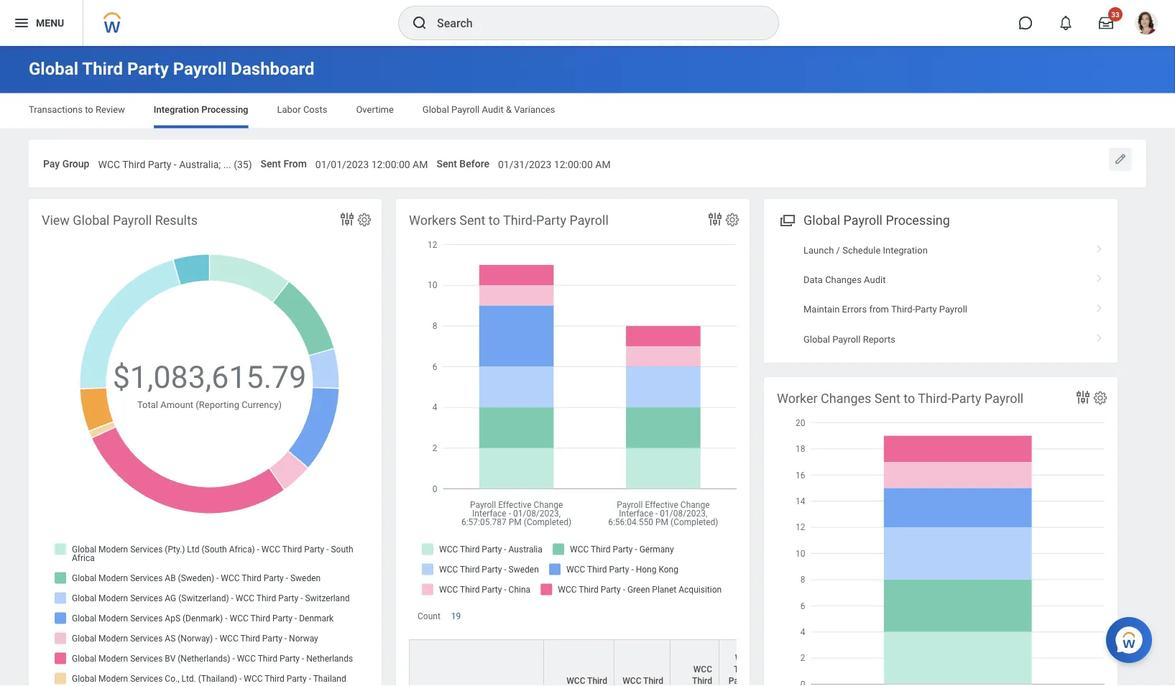 Task type: vqa. For each thing, say whether or not it's contained in the screenshot.
2nd WCC Third column header from left's WCC Third popup button
yes



Task type: describe. For each thing, give the bounding box(es) containing it.
0 vertical spatial processing
[[201, 104, 248, 115]]

labor costs
[[277, 104, 327, 115]]

global right view at the left
[[73, 213, 110, 228]]

chevron right image for data changes audit
[[1090, 269, 1109, 284]]

data changes audit link
[[764, 265, 1118, 295]]

amount
[[160, 400, 193, 410]]

wcc third party
[[729, 653, 754, 686]]

workers
[[409, 213, 456, 228]]

to inside tab list
[[85, 104, 93, 115]]

(35)
[[234, 159, 252, 170]]

changes for worker
[[821, 392, 871, 407]]

maintain errors from third-party payroll
[[804, 304, 968, 315]]

menu button
[[0, 0, 83, 46]]

dashboard
[[231, 59, 315, 79]]

data
[[804, 274, 823, 285]]

australia;
[[179, 159, 221, 170]]

global payroll audit & variances
[[423, 104, 555, 115]]

$1,083,615.79 total amount (reporting currency)
[[113, 359, 306, 410]]

search image
[[411, 14, 428, 32]]

wcc for second wcc third "column header" from the right
[[567, 676, 585, 686]]

am for 01/31/2023 12:00:00 am
[[595, 159, 611, 170]]

$1,083,615.79
[[113, 359, 306, 396]]

results
[[155, 213, 198, 228]]

am for 01/01/2023 12:00:00 am
[[413, 159, 428, 170]]

wcc third party - australia; ... (35)
[[98, 159, 252, 170]]

list inside $1,083,615.79 main content
[[764, 235, 1118, 354]]

data changes audit
[[804, 274, 886, 285]]

chevron right image for maintain errors from third-party payroll
[[1090, 299, 1109, 314]]

row inside workers sent to third-party payroll element
[[409, 639, 929, 686]]

wcc for first wcc third "column header" from the right
[[623, 676, 642, 686]]

maintain errors from third-party payroll link
[[764, 295, 1118, 325]]

from
[[284, 158, 307, 170]]

chevron right image for launch / schedule integration
[[1090, 240, 1109, 254]]

total
[[137, 400, 158, 410]]

menu
[[36, 17, 64, 29]]

variances
[[514, 104, 555, 115]]

/
[[836, 245, 840, 255]]

wcc inside text box
[[98, 159, 120, 170]]

configure and view chart data image
[[339, 211, 356, 228]]

launch
[[804, 245, 834, 255]]

pay group element
[[98, 149, 252, 176]]

1 vertical spatial to
[[489, 213, 500, 228]]

2 wcc third column header from the left
[[615, 639, 671, 686]]

wcc third for second wcc third popup button from the right
[[567, 676, 607, 686]]

inbox large image
[[1099, 16, 1113, 30]]

33
[[1111, 10, 1120, 19]]

currency)
[[242, 400, 282, 410]]

wcc for wcc thir column header
[[694, 665, 712, 675]]

profile logan mcneil image
[[1135, 12, 1158, 37]]

01/31/2023
[[498, 159, 552, 170]]

party up integration processing
[[127, 59, 169, 79]]

1 wcc third button from the left
[[544, 640, 614, 686]]

third for second wcc third popup button from the left
[[643, 676, 663, 686]]

wcc third party button
[[720, 640, 761, 686]]

count
[[418, 611, 441, 621]]

sent down reports
[[875, 392, 901, 407]]

global payroll processing
[[804, 213, 950, 228]]

integration event - click to sort/filter image
[[416, 652, 537, 686]]

menu group image
[[777, 210, 796, 229]]

wcc third for second wcc third popup button from the left
[[623, 676, 663, 686]]

01/31/2023 12:00:00 AM text field
[[498, 150, 611, 175]]

workers sent to third-party payroll element
[[396, 199, 929, 686]]

menu banner
[[0, 0, 1175, 46]]

overtime
[[356, 104, 394, 115]]

33 button
[[1090, 7, 1123, 39]]

party down 01/31/2023 12:00:00 am
[[536, 213, 566, 228]]

party inside list
[[915, 304, 937, 315]]

Search Workday  search field
[[437, 7, 749, 39]]

$1,083,615.79 button
[[113, 357, 309, 398]]

pay group
[[43, 158, 89, 170]]

wcc thir
[[682, 665, 712, 686]]

labor
[[277, 104, 301, 115]]

notifications large image
[[1059, 16, 1073, 30]]

2 vertical spatial third-
[[918, 392, 951, 407]]

01/01/2023 12:00:00 AM text field
[[315, 150, 428, 175]]

configure and view chart data image for worker changes sent to third-party payroll
[[1075, 389, 1092, 406]]

sent from
[[261, 158, 307, 170]]

configure and view chart data image for workers sent to third-party payroll
[[707, 211, 724, 228]]

audit for payroll
[[482, 104, 504, 115]]

from
[[869, 304, 889, 315]]

workers sent to third-party payroll
[[409, 213, 609, 228]]

1 vertical spatial processing
[[886, 213, 950, 228]]



Task type: locate. For each thing, give the bounding box(es) containing it.
0 horizontal spatial audit
[[482, 104, 504, 115]]

(reporting
[[196, 400, 239, 410]]

global down maintain
[[804, 334, 830, 345]]

12:00:00 right 01/31/2023
[[554, 159, 593, 170]]

wcc third button
[[544, 640, 614, 686], [615, 640, 670, 686]]

changes right worker
[[821, 392, 871, 407]]

configure worker changes sent to third-party payroll image
[[1093, 390, 1108, 406]]

worker changes sent to third-party payroll
[[777, 392, 1024, 407]]

chevron right image
[[1090, 240, 1109, 254], [1090, 329, 1109, 343]]

integration
[[154, 104, 199, 115], [883, 245, 928, 255]]

0 horizontal spatial processing
[[201, 104, 248, 115]]

global up launch
[[804, 213, 840, 228]]

third- for from
[[891, 304, 915, 315]]

third
[[82, 59, 123, 79], [122, 159, 145, 170], [734, 665, 754, 675], [587, 676, 607, 686], [643, 676, 663, 686]]

WCC Third Party - Australia; ... (35) text field
[[98, 150, 252, 175]]

third- down 01/31/2023
[[503, 213, 536, 228]]

0 horizontal spatial third-
[[503, 213, 536, 228]]

sent left before
[[437, 158, 457, 170]]

wcc
[[98, 159, 120, 170], [735, 653, 754, 663], [694, 665, 712, 675], [567, 676, 585, 686], [623, 676, 642, 686]]

configure and view chart data image left configure worker changes sent to third-party payroll image
[[1075, 389, 1092, 406]]

changes down /
[[825, 274, 862, 285]]

2 chevron right image from the top
[[1090, 329, 1109, 343]]

processing
[[201, 104, 248, 115], [886, 213, 950, 228]]

sent before
[[437, 158, 489, 170]]

integration down global third party payroll dashboard
[[154, 104, 199, 115]]

0 horizontal spatial integration
[[154, 104, 199, 115]]

2 12:00:00 from the left
[[554, 159, 593, 170]]

12:00:00 for 01/31/2023
[[554, 159, 593, 170]]

1 horizontal spatial configure and view chart data image
[[1075, 389, 1092, 406]]

1 vertical spatial audit
[[864, 274, 886, 285]]

payroll inside tab list
[[451, 104, 480, 115]]

2 wcc third button from the left
[[615, 640, 670, 686]]

chevron right image for global payroll reports
[[1090, 329, 1109, 343]]

payroll
[[173, 59, 227, 79], [451, 104, 480, 115], [113, 213, 152, 228], [570, 213, 609, 228], [844, 213, 883, 228], [939, 304, 968, 315], [833, 334, 861, 345], [985, 392, 1024, 407]]

third- inside list
[[891, 304, 915, 315]]

1 vertical spatial third-
[[891, 304, 915, 315]]

changes inside worker changes sent to third-party payroll element
[[821, 392, 871, 407]]

errors
[[842, 304, 867, 315]]

1 horizontal spatial audit
[[864, 274, 886, 285]]

edit image
[[1113, 152, 1128, 166]]

changes for data
[[825, 274, 862, 285]]

to left review
[[85, 104, 93, 115]]

configure and view chart data image inside worker changes sent to third-party payroll element
[[1075, 389, 1092, 406]]

sent right "workers"
[[460, 213, 485, 228]]

group
[[62, 158, 89, 170]]

1 vertical spatial chevron right image
[[1090, 329, 1109, 343]]

column header inside workers sent to third-party payroll element
[[409, 639, 544, 686]]

1 chevron right image from the top
[[1090, 269, 1109, 284]]

1 horizontal spatial third-
[[891, 304, 915, 315]]

column header
[[409, 639, 544, 686]]

review
[[96, 104, 125, 115]]

configure and view chart data image
[[707, 211, 724, 228], [1075, 389, 1092, 406]]

01/31/2023 12:00:00 am
[[498, 159, 611, 170]]

schedule
[[843, 245, 881, 255]]

19
[[451, 611, 461, 621]]

to
[[85, 104, 93, 115], [489, 213, 500, 228], [904, 392, 915, 407]]

to down global payroll reports link
[[904, 392, 915, 407]]

wcc inside wcc thir
[[694, 665, 712, 675]]

chevron right image inside maintain errors from third-party payroll link
[[1090, 299, 1109, 314]]

processing up ...
[[201, 104, 248, 115]]

third- right from in the top right of the page
[[891, 304, 915, 315]]

global for global third party payroll dashboard
[[29, 59, 78, 79]]

global up transactions
[[29, 59, 78, 79]]

view global payroll results
[[42, 213, 198, 228]]

transactions
[[29, 104, 83, 115]]

wcc inside wcc third party
[[735, 653, 754, 663]]

tab list
[[14, 94, 1161, 128]]

global
[[29, 59, 78, 79], [423, 104, 449, 115], [73, 213, 110, 228], [804, 213, 840, 228], [804, 334, 830, 345]]

global inside tab list
[[423, 104, 449, 115]]

global for global payroll audit & variances
[[423, 104, 449, 115]]

global payroll reports link
[[764, 325, 1118, 354]]

01/01/2023
[[315, 159, 369, 170]]

processing up launch / schedule integration link
[[886, 213, 950, 228]]

chevron right image inside launch / schedule integration link
[[1090, 240, 1109, 254]]

pay
[[43, 158, 60, 170]]

1 horizontal spatial to
[[489, 213, 500, 228]]

1 vertical spatial integration
[[883, 245, 928, 255]]

sent
[[261, 158, 281, 170], [437, 158, 457, 170], [460, 213, 485, 228], [875, 392, 901, 407]]

0 horizontal spatial to
[[85, 104, 93, 115]]

12:00:00 inside text box
[[554, 159, 593, 170]]

19 button
[[451, 611, 463, 622]]

0 vertical spatial chevron right image
[[1090, 269, 1109, 284]]

wcc thir column header
[[671, 639, 720, 686]]

sent from element
[[315, 149, 428, 176]]

global third party payroll dashboard
[[29, 59, 315, 79]]

global payroll reports
[[804, 334, 896, 345]]

1 horizontal spatial 12:00:00
[[554, 159, 593, 170]]

third for second wcc third popup button from the right
[[587, 676, 607, 686]]

global for global payroll processing
[[804, 213, 840, 228]]

2 am from the left
[[595, 159, 611, 170]]

0 vertical spatial third-
[[503, 213, 536, 228]]

wcc third
[[567, 676, 607, 686], [623, 676, 663, 686]]

2 chevron right image from the top
[[1090, 299, 1109, 314]]

0 horizontal spatial 12:00:00
[[371, 159, 410, 170]]

0 vertical spatial integration
[[154, 104, 199, 115]]

reports
[[863, 334, 896, 345]]

1 chevron right image from the top
[[1090, 240, 1109, 254]]

wcc thir button
[[671, 640, 719, 686]]

1 horizontal spatial wcc third
[[623, 676, 663, 686]]

chevron right image inside data changes audit link
[[1090, 269, 1109, 284]]

audit up from in the top right of the page
[[864, 274, 886, 285]]

global for global payroll reports
[[804, 334, 830, 345]]

third inside wcc third party
[[734, 665, 754, 675]]

0 horizontal spatial configure and view chart data image
[[707, 211, 724, 228]]

row
[[409, 639, 929, 686]]

12:00:00
[[371, 159, 410, 170], [554, 159, 593, 170]]

tab list inside $1,083,615.79 main content
[[14, 94, 1161, 128]]

launch / schedule integration
[[804, 245, 928, 255]]

0 vertical spatial to
[[85, 104, 93, 115]]

worker changes sent to third-party payroll element
[[764, 378, 1118, 686]]

third-
[[503, 213, 536, 228], [891, 304, 915, 315], [918, 392, 951, 407]]

0 vertical spatial audit
[[482, 104, 504, 115]]

am
[[413, 159, 428, 170], [595, 159, 611, 170]]

1 wcc third column header from the left
[[544, 639, 615, 686]]

2 horizontal spatial to
[[904, 392, 915, 407]]

configure view global payroll results image
[[357, 212, 372, 228]]

transactions to review
[[29, 104, 125, 115]]

0 vertical spatial changes
[[825, 274, 862, 285]]

integration processing
[[154, 104, 248, 115]]

global up sent before
[[423, 104, 449, 115]]

party
[[127, 59, 169, 79], [148, 159, 171, 170], [536, 213, 566, 228], [915, 304, 937, 315], [951, 392, 981, 407]]

list
[[764, 235, 1118, 354]]

costs
[[303, 104, 327, 115]]

1 12:00:00 from the left
[[371, 159, 410, 170]]

0 horizontal spatial am
[[413, 159, 428, 170]]

2 horizontal spatial third-
[[918, 392, 951, 407]]

row containing wcc third party
[[409, 639, 929, 686]]

wcc third column header
[[544, 639, 615, 686], [615, 639, 671, 686]]

third inside text box
[[122, 159, 145, 170]]

launch / schedule integration link
[[764, 235, 1118, 265]]

list containing launch / schedule integration
[[764, 235, 1118, 354]]

12:00:00 inside text box
[[371, 159, 410, 170]]

sent left from
[[261, 158, 281, 170]]

integration inside list
[[883, 245, 928, 255]]

12:00:00 right '01/01/2023'
[[371, 159, 410, 170]]

before
[[460, 158, 489, 170]]

1 vertical spatial configure and view chart data image
[[1075, 389, 1092, 406]]

1 horizontal spatial processing
[[886, 213, 950, 228]]

0 horizontal spatial wcc third button
[[544, 640, 614, 686]]

1 horizontal spatial integration
[[883, 245, 928, 255]]

12:00:00 for 01/01/2023
[[371, 159, 410, 170]]

1 horizontal spatial am
[[595, 159, 611, 170]]

$1,083,615.79 main content
[[0, 46, 1175, 686]]

...
[[223, 159, 231, 170]]

audit for changes
[[864, 274, 886, 285]]

audit
[[482, 104, 504, 115], [864, 274, 886, 285]]

chevron right image
[[1090, 269, 1109, 284], [1090, 299, 1109, 314]]

maintain
[[804, 304, 840, 315]]

changes inside data changes audit link
[[825, 274, 862, 285]]

view global payroll results element
[[29, 199, 382, 686]]

configure workers sent to third-party payroll image
[[725, 212, 740, 228]]

am inside text box
[[413, 159, 428, 170]]

1 am from the left
[[413, 159, 428, 170]]

sent before element
[[498, 149, 611, 176]]

0 horizontal spatial wcc third
[[567, 676, 607, 686]]

justify image
[[13, 14, 30, 32]]

2 vertical spatial to
[[904, 392, 915, 407]]

0 vertical spatial chevron right image
[[1090, 240, 1109, 254]]

integration down "global payroll processing" at the right of page
[[883, 245, 928, 255]]

configure and view chart data image left configure workers sent to third-party payroll icon
[[707, 211, 724, 228]]

1 wcc third from the left
[[567, 676, 607, 686]]

changes
[[825, 274, 862, 285], [821, 392, 871, 407]]

0 vertical spatial configure and view chart data image
[[707, 211, 724, 228]]

chevron right image inside global payroll reports link
[[1090, 329, 1109, 343]]

1 vertical spatial changes
[[821, 392, 871, 407]]

-
[[174, 159, 177, 170]]

2 wcc third from the left
[[623, 676, 663, 686]]

audit left &
[[482, 104, 504, 115]]

third- for to
[[503, 213, 536, 228]]

party inside text box
[[148, 159, 171, 170]]

tab list containing transactions to review
[[14, 94, 1161, 128]]

view
[[42, 213, 70, 228]]

third- down global payroll reports link
[[918, 392, 951, 407]]

integration inside tab list
[[154, 104, 199, 115]]

party left -
[[148, 159, 171, 170]]

1 horizontal spatial wcc third button
[[615, 640, 670, 686]]

1 vertical spatial chevron right image
[[1090, 299, 1109, 314]]

01/01/2023 12:00:00 am
[[315, 159, 428, 170]]

&
[[506, 104, 512, 115]]

worker
[[777, 392, 818, 407]]

am inside text box
[[595, 159, 611, 170]]

to down before
[[489, 213, 500, 228]]

party down global payroll reports link
[[951, 392, 981, 407]]

party down data changes audit link
[[915, 304, 937, 315]]

third for the wcc third party popup button
[[734, 665, 754, 675]]



